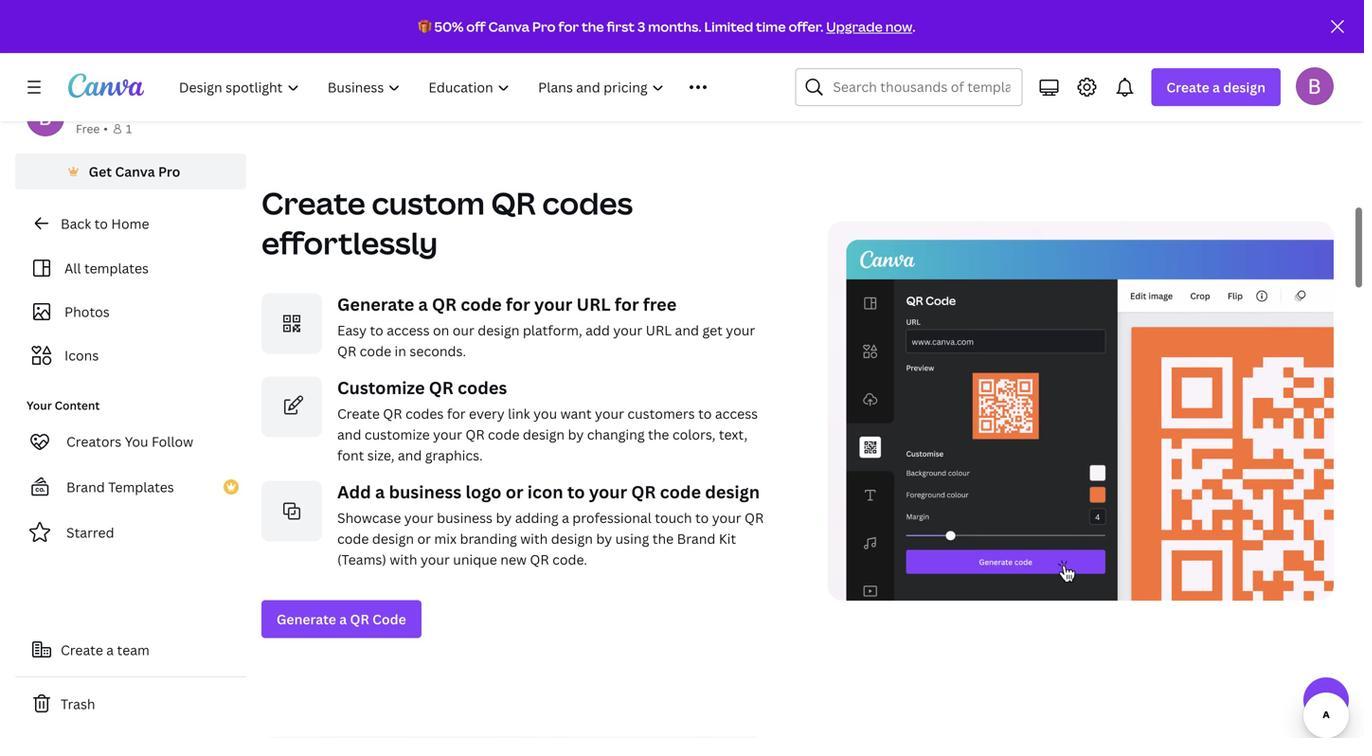 Task type: describe. For each thing, give the bounding box(es) containing it.
0 vertical spatial url
[[577, 293, 611, 316]]

your content
[[27, 398, 100, 413]]

qr code creation & sharing made easy image
[[262, 0, 768, 92]]

qr left code
[[350, 610, 369, 628]]

customize
[[337, 376, 425, 399]]

want
[[561, 405, 592, 423]]

qr right new
[[530, 551, 549, 569]]

your up changing
[[595, 405, 624, 423]]

•
[[104, 121, 108, 136]]

link
[[508, 405, 530, 423]]

all
[[64, 259, 81, 277]]

code up 'our'
[[461, 293, 502, 316]]

0 vertical spatial the
[[582, 18, 604, 36]]

🎁 50% off canva pro for the first 3 months. limited time offer. upgrade now .
[[418, 18, 916, 36]]

a for add a business logo or icon to your qr code design showcase your business by adding a professional touch to your qr code design or mix branding with design by using the brand kit (teams) with your unique new qr code.
[[375, 480, 385, 504]]

pro inside get canva pro button
[[158, 163, 180, 181]]

text,
[[719, 425, 748, 443]]

on
[[433, 321, 449, 339]]

off
[[466, 18, 486, 36]]

brand templates link
[[15, 468, 246, 506]]

free •
[[76, 121, 108, 136]]

platform,
[[523, 321, 582, 339]]

easy
[[337, 321, 367, 339]]

1
[[126, 121, 132, 136]]

offer.
[[789, 18, 824, 36]]

a for create a design
[[1213, 78, 1220, 96]]

0 vertical spatial or
[[506, 480, 524, 504]]

customize
[[365, 425, 430, 443]]

your right add
[[613, 321, 643, 339]]

branding
[[460, 530, 517, 548]]

a for create a team
[[106, 641, 114, 659]]

the inside add a business logo or icon to your qr code design showcase your business by adding a professional touch to your qr code design or mix branding with design by using the brand kit (teams) with your unique new qr code.
[[653, 530, 674, 548]]

brand inside add a business logo or icon to your qr code design showcase your business by adding a professional touch to your qr code design or mix branding with design by using the brand kit (teams) with your unique new qr code.
[[677, 530, 716, 548]]

design inside customize qr codes create qr codes for every link you want your customers to access and customize your qr code design by changing the colors, text, font size, and graphics.
[[523, 425, 565, 443]]

colors,
[[673, 425, 716, 443]]

for up platform,
[[506, 293, 530, 316]]

add
[[586, 321, 610, 339]]

qr up customize
[[383, 405, 402, 423]]

customize qr codes image
[[262, 377, 322, 437]]

qr down easy
[[337, 342, 357, 360]]

code up touch
[[660, 480, 701, 504]]

create a team button
[[15, 631, 246, 669]]

icon
[[528, 480, 563, 504]]

your right get
[[726, 321, 755, 339]]

templates
[[84, 259, 149, 277]]

your up platform,
[[534, 293, 573, 316]]

touch
[[655, 509, 692, 527]]

bob builder image
[[1296, 67, 1334, 105]]

your up graphics.
[[433, 425, 462, 443]]

get canva pro
[[89, 163, 180, 181]]

qr right touch
[[745, 509, 764, 527]]

qr up touch
[[631, 480, 656, 504]]

font
[[337, 446, 364, 464]]

🎁
[[418, 18, 432, 36]]

back to home
[[61, 215, 149, 233]]

a for generate a qr code for your url for free easy to access on our design platform, add your url and get your qr code in seconds.
[[418, 293, 428, 316]]

0 vertical spatial business
[[389, 480, 462, 504]]

for left free
[[615, 293, 639, 316]]

your up professional
[[589, 480, 627, 504]]

qr down every
[[466, 425, 485, 443]]

generate a qr code
[[277, 610, 406, 628]]

now
[[886, 18, 913, 36]]

professional
[[573, 509, 652, 527]]

1 vertical spatial business
[[437, 509, 493, 527]]

the inside customize qr codes create qr codes for every link you want your customers to access and customize your qr code design by changing the colors, text, font size, and graphics.
[[648, 425, 669, 443]]

all templates
[[64, 259, 149, 277]]

starred link
[[15, 514, 246, 551]]

custom
[[372, 182, 485, 224]]

qr up "on"
[[432, 293, 457, 316]]

create custom qr codes effortlessly
[[262, 182, 633, 263]]

size,
[[367, 446, 395, 464]]

trash
[[61, 695, 95, 713]]

templates
[[108, 478, 174, 496]]

create for create custom qr codes effortlessly
[[262, 182, 366, 224]]

create a design button
[[1152, 68, 1281, 106]]

logo
[[466, 480, 502, 504]]

add
[[337, 480, 371, 504]]

team
[[117, 641, 150, 659]]

and inside "generate a qr code for your url for free easy to access on our design platform, add your url and get your qr code in seconds."
[[675, 321, 699, 339]]

design down showcase in the bottom of the page
[[372, 530, 414, 548]]

1 horizontal spatial pro
[[532, 18, 556, 36]]

using
[[616, 530, 649, 548]]

new
[[501, 551, 527, 569]]

1 vertical spatial or
[[417, 530, 431, 548]]

2 vertical spatial by
[[596, 530, 612, 548]]

creators
[[66, 433, 122, 451]]

you
[[534, 405, 557, 423]]

mix
[[434, 530, 457, 548]]

50%
[[434, 18, 464, 36]]

trash link
[[15, 685, 246, 723]]

design up code.
[[551, 530, 593, 548]]

content
[[55, 398, 100, 413]]

first
[[607, 18, 635, 36]]

kit
[[719, 530, 736, 548]]

2 vertical spatial and
[[398, 446, 422, 464]]

generate for code
[[337, 293, 414, 316]]

1 horizontal spatial canva
[[489, 18, 530, 36]]

canva inside button
[[115, 163, 155, 181]]

get
[[703, 321, 723, 339]]

home
[[111, 215, 149, 233]]

.
[[913, 18, 916, 36]]

access inside "generate a qr code for your url for free easy to access on our design platform, add your url and get your qr code in seconds."
[[387, 321, 430, 339]]

qr down 'seconds.'
[[429, 376, 454, 399]]

icons
[[64, 346, 99, 364]]

generate a qr code link
[[262, 600, 422, 638]]

free
[[76, 121, 100, 136]]

generate a qr code for your url for free easy to access on our design platform, add your url and get your qr code in seconds.
[[337, 293, 755, 360]]

access inside customize qr codes create qr codes for every link you want your customers to access and customize your qr code design by changing the colors, text, font size, and graphics.
[[715, 405, 758, 423]]



Task type: vqa. For each thing, say whether or not it's contained in the screenshot.
CONTENT
yes



Task type: locate. For each thing, give the bounding box(es) containing it.
the down customers
[[648, 425, 669, 443]]

brand up the starred
[[66, 478, 105, 496]]

1 vertical spatial canva
[[115, 163, 155, 181]]

generate up easy
[[337, 293, 414, 316]]

0 horizontal spatial or
[[417, 530, 431, 548]]

to right back
[[94, 215, 108, 233]]

Search search field
[[833, 69, 1010, 105]]

a for generate a qr code
[[340, 610, 347, 628]]

photos link
[[27, 294, 235, 330]]

0 horizontal spatial by
[[496, 509, 512, 527]]

2 vertical spatial codes
[[406, 405, 444, 423]]

the left first
[[582, 18, 604, 36]]

months.
[[648, 18, 702, 36]]

with
[[520, 530, 548, 548], [390, 551, 417, 569]]

free
[[643, 293, 677, 316]]

brand templates
[[66, 478, 174, 496]]

and left get
[[675, 321, 699, 339]]

time
[[756, 18, 786, 36]]

0 vertical spatial brand
[[66, 478, 105, 496]]

design down you
[[523, 425, 565, 443]]

0 horizontal spatial codes
[[406, 405, 444, 423]]

0 vertical spatial generate
[[337, 293, 414, 316]]

brand down touch
[[677, 530, 716, 548]]

design inside dropdown button
[[1224, 78, 1266, 96]]

graphics.
[[425, 446, 483, 464]]

generate for code
[[277, 610, 336, 628]]

or left mix
[[417, 530, 431, 548]]

code.
[[553, 551, 587, 569]]

adding
[[515, 509, 559, 527]]

0 horizontal spatial with
[[390, 551, 417, 569]]

url down free
[[646, 321, 672, 339]]

your down mix
[[421, 551, 450, 569]]

0 horizontal spatial generate
[[277, 610, 336, 628]]

by up branding
[[496, 509, 512, 527]]

or
[[506, 480, 524, 504], [417, 530, 431, 548]]

0 horizontal spatial url
[[577, 293, 611, 316]]

3
[[638, 18, 646, 36]]

design up kit
[[705, 480, 760, 504]]

1 horizontal spatial generate
[[337, 293, 414, 316]]

seconds.
[[410, 342, 466, 360]]

0 horizontal spatial brand
[[66, 478, 105, 496]]

our
[[453, 321, 475, 339]]

get
[[89, 163, 112, 181]]

2 vertical spatial the
[[653, 530, 674, 548]]

0 horizontal spatial and
[[337, 425, 361, 443]]

access
[[387, 321, 430, 339], [715, 405, 758, 423]]

0 vertical spatial with
[[520, 530, 548, 548]]

code
[[461, 293, 502, 316], [360, 342, 391, 360], [488, 425, 520, 443], [660, 480, 701, 504], [337, 530, 369, 548]]

1 horizontal spatial access
[[715, 405, 758, 423]]

unique
[[453, 551, 497, 569]]

with right (teams)
[[390, 551, 417, 569]]

the down touch
[[653, 530, 674, 548]]

generate left code
[[277, 610, 336, 628]]

1 horizontal spatial codes
[[458, 376, 507, 399]]

for inside customize qr codes create qr codes for every link you want your customers to access and customize your qr code design by changing the colors, text, font size, and graphics.
[[447, 405, 466, 423]]

your right showcase in the bottom of the page
[[404, 509, 434, 527]]

upgrade now button
[[826, 18, 913, 36]]

canva right the off
[[489, 18, 530, 36]]

creators you follow
[[66, 433, 193, 451]]

1 horizontal spatial or
[[506, 480, 524, 504]]

(teams)
[[337, 551, 387, 569]]

generate a qr code for your url for free image
[[262, 293, 322, 354]]

url
[[577, 293, 611, 316], [646, 321, 672, 339]]

0 vertical spatial canva
[[489, 18, 530, 36]]

back to home link
[[15, 205, 246, 243]]

1 vertical spatial the
[[648, 425, 669, 443]]

create inside customize qr codes create qr codes for every link you want your customers to access and customize your qr code design by changing the colors, text, font size, and graphics.
[[337, 405, 380, 423]]

2 horizontal spatial and
[[675, 321, 699, 339]]

or left icon
[[506, 480, 524, 504]]

access up text,
[[715, 405, 758, 423]]

pro up back to home link
[[158, 163, 180, 181]]

customers
[[628, 405, 695, 423]]

code
[[372, 610, 406, 628]]

1 vertical spatial pro
[[158, 163, 180, 181]]

0 vertical spatial access
[[387, 321, 430, 339]]

url up add
[[577, 293, 611, 316]]

1 vertical spatial access
[[715, 405, 758, 423]]

top level navigation element
[[167, 68, 750, 106], [167, 68, 750, 106]]

every
[[469, 405, 505, 423]]

upgrade
[[826, 18, 883, 36]]

for
[[559, 18, 579, 36], [506, 293, 530, 316], [615, 293, 639, 316], [447, 405, 466, 423]]

generate inside "generate a qr code for your url for free easy to access on our design platform, add your url and get your qr code in seconds."
[[337, 293, 414, 316]]

starred
[[66, 524, 114, 542]]

None search field
[[795, 68, 1023, 106]]

get canva pro button
[[15, 154, 246, 190]]

qr
[[491, 182, 536, 224], [432, 293, 457, 316], [337, 342, 357, 360], [429, 376, 454, 399], [383, 405, 402, 423], [466, 425, 485, 443], [631, 480, 656, 504], [745, 509, 764, 527], [530, 551, 549, 569], [350, 610, 369, 628]]

a
[[1213, 78, 1220, 96], [418, 293, 428, 316], [375, 480, 385, 504], [562, 509, 569, 527], [340, 610, 347, 628], [106, 641, 114, 659]]

create for create a design
[[1167, 78, 1210, 96]]

to inside "generate a qr code for your url for free easy to access on our design platform, add your url and get your qr code in seconds."
[[370, 321, 384, 339]]

by inside customize qr codes create qr codes for every link you want your customers to access and customize your qr code design by changing the colors, text, font size, and graphics.
[[568, 425, 584, 443]]

the
[[582, 18, 604, 36], [648, 425, 669, 443], [653, 530, 674, 548]]

limited
[[704, 18, 754, 36]]

customize qr codes create qr codes for every link you want your customers to access and customize your qr code design by changing the colors, text, font size, and graphics.
[[337, 376, 758, 464]]

for left every
[[447, 405, 466, 423]]

photos
[[64, 303, 110, 321]]

create inside button
[[61, 641, 103, 659]]

with down "adding"
[[520, 530, 548, 548]]

and down customize
[[398, 446, 422, 464]]

1 horizontal spatial by
[[568, 425, 584, 443]]

a inside "generate a qr code for your url for free easy to access on our design platform, add your url and get your qr code in seconds."
[[418, 293, 428, 316]]

by
[[568, 425, 584, 443], [496, 509, 512, 527], [596, 530, 612, 548]]

your
[[27, 398, 52, 413]]

a inside dropdown button
[[1213, 78, 1220, 96]]

to inside customize qr codes create qr codes for every link you want your customers to access and customize your qr code design by changing the colors, text, font size, and graphics.
[[698, 405, 712, 423]]

canva
[[489, 18, 530, 36], [115, 163, 155, 181]]

0 horizontal spatial pro
[[158, 163, 180, 181]]

to up colors,
[[698, 405, 712, 423]]

code up (teams)
[[337, 530, 369, 548]]

back
[[61, 215, 91, 233]]

code inside customize qr codes create qr codes for every link you want your customers to access and customize your qr code design by changing the colors, text, font size, and graphics.
[[488, 425, 520, 443]]

create a design
[[1167, 78, 1266, 96]]

code left in on the top left of the page
[[360, 342, 391, 360]]

1 vertical spatial by
[[496, 509, 512, 527]]

2 horizontal spatial codes
[[542, 182, 633, 224]]

create inside create custom qr codes effortlessly
[[262, 182, 366, 224]]

0 vertical spatial codes
[[542, 182, 633, 224]]

1 horizontal spatial url
[[646, 321, 672, 339]]

your
[[534, 293, 573, 316], [613, 321, 643, 339], [726, 321, 755, 339], [595, 405, 624, 423], [433, 425, 462, 443], [589, 480, 627, 504], [404, 509, 434, 527], [712, 509, 742, 527], [421, 551, 450, 569]]

icons link
[[27, 337, 235, 373]]

your up kit
[[712, 509, 742, 527]]

1 vertical spatial and
[[337, 425, 361, 443]]

and
[[675, 321, 699, 339], [337, 425, 361, 443], [398, 446, 422, 464]]

0 vertical spatial pro
[[532, 18, 556, 36]]

access up in on the top left of the page
[[387, 321, 430, 339]]

create inside dropdown button
[[1167, 78, 1210, 96]]

0 horizontal spatial canva
[[115, 163, 155, 181]]

2 horizontal spatial by
[[596, 530, 612, 548]]

changing
[[587, 425, 645, 443]]

design left the bob builder image
[[1224, 78, 1266, 96]]

1 vertical spatial with
[[390, 551, 417, 569]]

to right icon
[[567, 480, 585, 504]]

0 horizontal spatial access
[[387, 321, 430, 339]]

1 horizontal spatial and
[[398, 446, 422, 464]]

business down graphics.
[[389, 480, 462, 504]]

add a business logo or icon to your qr code design showcase your business by adding a professional touch to your qr code design or mix branding with design by using the brand kit (teams) with your unique new qr code.
[[337, 480, 764, 569]]

a inside button
[[106, 641, 114, 659]]

1 horizontal spatial brand
[[677, 530, 716, 548]]

1 vertical spatial codes
[[458, 376, 507, 399]]

create a team
[[61, 641, 150, 659]]

you
[[125, 433, 148, 451]]

0 vertical spatial and
[[675, 321, 699, 339]]

canva right get
[[115, 163, 155, 181]]

1 vertical spatial brand
[[677, 530, 716, 548]]

showcase
[[337, 509, 401, 527]]

business up mix
[[437, 509, 493, 527]]

all templates link
[[27, 250, 235, 286]]

in
[[395, 342, 406, 360]]

design inside "generate a qr code for your url for free easy to access on our design platform, add your url and get your qr code in seconds."
[[478, 321, 520, 339]]

to right easy
[[370, 321, 384, 339]]

by down professional
[[596, 530, 612, 548]]

by down want at the bottom left of page
[[568, 425, 584, 443]]

business
[[389, 480, 462, 504], [437, 509, 493, 527]]

1 vertical spatial url
[[646, 321, 672, 339]]

pro right the off
[[532, 18, 556, 36]]

codes
[[542, 182, 633, 224], [458, 376, 507, 399], [406, 405, 444, 423]]

0 vertical spatial by
[[568, 425, 584, 443]]

1 horizontal spatial with
[[520, 530, 548, 548]]

effortlessly
[[262, 222, 438, 263]]

for left first
[[559, 18, 579, 36]]

qr inside create custom qr codes effortlessly
[[491, 182, 536, 224]]

and up "font"
[[337, 425, 361, 443]]

code down link
[[488, 425, 520, 443]]

create for create a team
[[61, 641, 103, 659]]

codes inside create custom qr codes effortlessly
[[542, 182, 633, 224]]

qr right custom
[[491, 182, 536, 224]]

1 vertical spatial generate
[[277, 610, 336, 628]]

follow
[[152, 433, 193, 451]]

to
[[94, 215, 108, 233], [370, 321, 384, 339], [698, 405, 712, 423], [567, 480, 585, 504], [696, 509, 709, 527]]

design right 'our'
[[478, 321, 520, 339]]

to right touch
[[696, 509, 709, 527]]

creators you follow link
[[15, 423, 246, 461]]

add a business logo or icon to your qr code design image
[[262, 481, 322, 542]]



